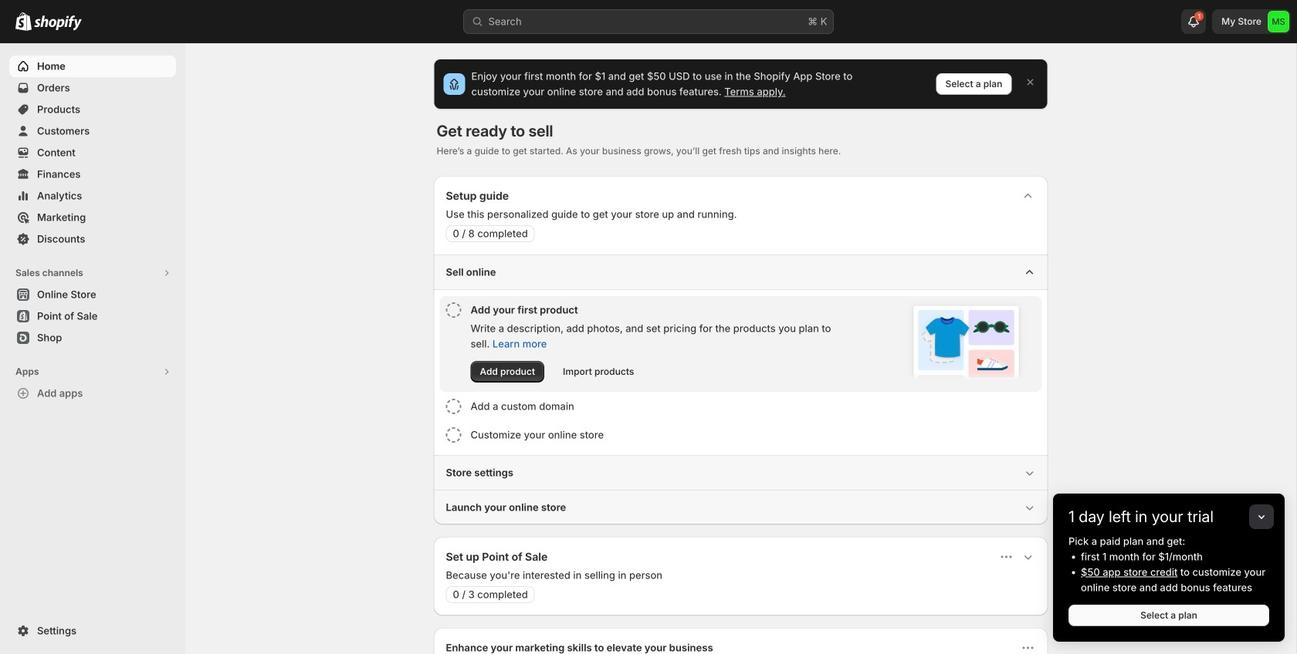 Task type: vqa. For each thing, say whether or not it's contained in the screenshot.
"Add your first product" group
yes



Task type: locate. For each thing, give the bounding box(es) containing it.
mark customize your online store as done image
[[446, 428, 461, 443]]

customize your online store group
[[440, 422, 1042, 449]]

shopify image
[[15, 12, 32, 31]]

add a custom domain group
[[440, 393, 1042, 421]]

shopify image
[[34, 15, 82, 31]]

sell online group
[[434, 255, 1048, 456]]

my store image
[[1268, 11, 1289, 32]]

add your first product group
[[440, 296, 1042, 392]]



Task type: describe. For each thing, give the bounding box(es) containing it.
mark add a custom domain as done image
[[446, 399, 461, 415]]

guide categories group
[[434, 255, 1048, 525]]

setup guide region
[[434, 176, 1048, 525]]

mark add your first product as done image
[[446, 303, 461, 318]]



